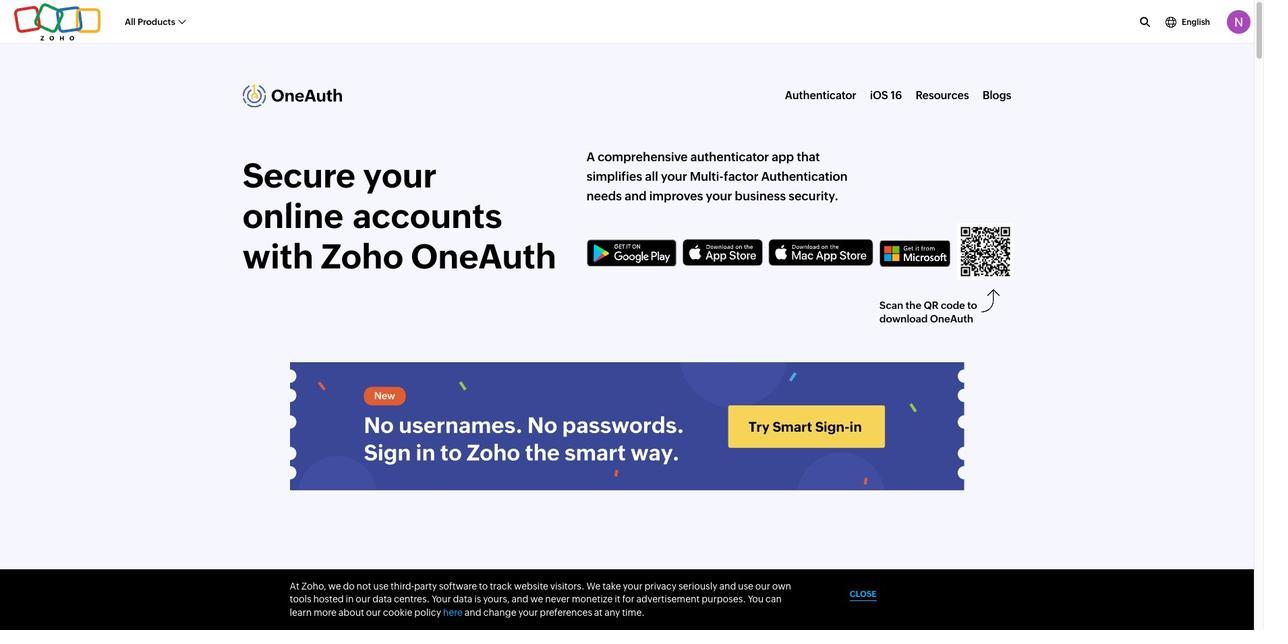 Task type: describe. For each thing, give the bounding box(es) containing it.
1 vertical spatial our
[[356, 594, 371, 605]]

oneauth image
[[243, 84, 347, 107]]

noah lott image
[[1227, 10, 1251, 34]]

app
[[772, 150, 794, 164]]

authentication
[[761, 169, 848, 184]]

oneauth inside scan the qr code to download oneauth
[[930, 313, 974, 324]]

all products link
[[125, 9, 185, 35]]

tools
[[290, 594, 311, 605]]

your down multi-
[[706, 189, 732, 203]]

and inside a comprehensive authenticator app that simplifies all your multi-factor authentication needs and improves your business security.
[[625, 189, 647, 203]]

we
[[587, 581, 601, 592]]

you
[[748, 594, 764, 605]]

visitors.
[[550, 581, 585, 592]]

oneauth inside secure your online accounts with zoho oneauth
[[411, 237, 557, 276]]

not
[[357, 581, 371, 592]]

time.
[[622, 607, 645, 618]]

to inside at zoho, we do not use third-party software to track website visitors. we take your privacy seriously and use our own tools hosted in our data centres. your data is yours, and we never monetize it for advertisement purposes. you can learn more about our cookie policy
[[479, 581, 488, 592]]

ios 16 link
[[870, 89, 903, 102]]

monetize
[[572, 594, 613, 605]]

2 vertical spatial our
[[366, 607, 381, 618]]

2 use from the left
[[738, 581, 754, 592]]

zoho
[[321, 237, 404, 276]]

website
[[514, 581, 549, 592]]

blogs
[[983, 89, 1012, 102]]

improves
[[649, 189, 703, 203]]

yours,
[[483, 594, 510, 605]]

1 data from the left
[[373, 594, 392, 605]]

can
[[766, 594, 782, 605]]

your
[[432, 594, 451, 605]]

software
[[439, 581, 477, 592]]

code
[[941, 300, 966, 311]]

scan
[[880, 300, 904, 311]]

at
[[594, 607, 603, 618]]

advertisement
[[637, 594, 700, 605]]

comprehensive
[[598, 150, 688, 164]]

and down is at the left bottom of page
[[465, 607, 482, 618]]

party
[[414, 581, 437, 592]]

0 vertical spatial our
[[756, 581, 771, 592]]

third-
[[391, 581, 414, 592]]

for
[[622, 594, 635, 605]]

your inside secure your online accounts with zoho oneauth
[[363, 156, 437, 195]]

1 horizontal spatial we
[[531, 594, 543, 605]]

smart signin image
[[290, 362, 965, 491]]

scan code to download app image
[[957, 223, 1014, 280]]

security.
[[789, 189, 839, 203]]

english
[[1182, 17, 1211, 27]]

to inside scan the qr code to download oneauth
[[968, 300, 978, 311]]

the
[[906, 300, 922, 311]]

own
[[773, 581, 792, 592]]

and down website
[[512, 594, 529, 605]]

ios
[[870, 89, 889, 102]]

track
[[490, 581, 512, 592]]

multi-
[[690, 169, 724, 184]]

here link
[[443, 607, 463, 618]]

qr
[[924, 300, 939, 311]]

all
[[645, 169, 659, 184]]

close
[[850, 590, 877, 599]]

purposes.
[[702, 594, 746, 605]]

authenticator link
[[785, 89, 857, 102]]

scan the qr code to download oneauth
[[880, 300, 978, 324]]

never
[[545, 594, 570, 605]]

seriously
[[679, 581, 718, 592]]

zoho,
[[302, 581, 326, 592]]



Task type: vqa. For each thing, say whether or not it's contained in the screenshot.
dashboard corresponding to Collaborate dashboard
no



Task type: locate. For each thing, give the bounding box(es) containing it.
take
[[603, 581, 621, 592]]

our right the about
[[366, 607, 381, 618]]

your up improves
[[661, 169, 687, 184]]

do
[[343, 581, 355, 592]]

our up you on the bottom right
[[756, 581, 771, 592]]

and
[[625, 189, 647, 203], [720, 581, 736, 592], [512, 594, 529, 605], [465, 607, 482, 618]]

and down "all"
[[625, 189, 647, 203]]

data
[[373, 594, 392, 605], [453, 594, 473, 605]]

to up is at the left bottom of page
[[479, 581, 488, 592]]

data down software
[[453, 594, 473, 605]]

here
[[443, 607, 463, 618]]

2 data from the left
[[453, 594, 473, 605]]

we down website
[[531, 594, 543, 605]]

that
[[797, 150, 820, 164]]

we left the do
[[328, 581, 341, 592]]

learn
[[290, 607, 312, 618]]

16
[[891, 89, 903, 102]]

your
[[363, 156, 437, 195], [661, 169, 687, 184], [706, 189, 732, 203], [623, 581, 643, 592], [519, 607, 538, 618]]

any
[[605, 607, 620, 618]]

0 horizontal spatial to
[[479, 581, 488, 592]]

0 horizontal spatial use
[[373, 581, 389, 592]]

1 vertical spatial to
[[479, 581, 488, 592]]

to right 'code' at the right of page
[[968, 300, 978, 311]]

0 vertical spatial oneauth
[[411, 237, 557, 276]]

simplifies
[[587, 169, 643, 184]]

centres.
[[394, 594, 430, 605]]

with
[[243, 237, 314, 276]]

preferences
[[540, 607, 593, 618]]

policy
[[415, 607, 441, 618]]

your down website
[[519, 607, 538, 618]]

privacy
[[645, 581, 677, 592]]

your up online accounts
[[363, 156, 437, 195]]

authenticator
[[785, 89, 857, 102]]

is
[[475, 594, 481, 605]]

factor
[[724, 169, 759, 184]]

secure
[[243, 156, 356, 195]]

it
[[615, 594, 621, 605]]

online accounts
[[243, 197, 503, 235]]

use right the not
[[373, 581, 389, 592]]

1 horizontal spatial use
[[738, 581, 754, 592]]

0 horizontal spatial we
[[328, 581, 341, 592]]

your up for
[[623, 581, 643, 592]]

at zoho, we do not use third-party software to track website visitors. we take your privacy seriously and use our own tools hosted in our data centres. your data is yours, and we never monetize it for advertisement purposes. you can learn more about our cookie policy
[[290, 581, 792, 618]]

0 vertical spatial to
[[968, 300, 978, 311]]

our
[[756, 581, 771, 592], [356, 594, 371, 605], [366, 607, 381, 618]]

cookie
[[383, 607, 413, 618]]

business
[[735, 189, 786, 203]]

we
[[328, 581, 341, 592], [531, 594, 543, 605]]

to
[[968, 300, 978, 311], [479, 581, 488, 592]]

download
[[880, 313, 928, 324]]

0 horizontal spatial oneauth
[[411, 237, 557, 276]]

your inside at zoho, we do not use third-party software to track website visitors. we take your privacy seriously and use our own tools hosted in our data centres. your data is yours, and we never monetize it for advertisement purposes. you can learn more about our cookie policy
[[623, 581, 643, 592]]

here and change your preferences at any time.
[[443, 607, 645, 618]]

at
[[290, 581, 300, 592]]

1 horizontal spatial data
[[453, 594, 473, 605]]

about
[[339, 607, 364, 618]]

hosted
[[313, 594, 344, 605]]

use
[[373, 581, 389, 592], [738, 581, 754, 592]]

change
[[483, 607, 517, 618]]

and up purposes.
[[720, 581, 736, 592]]

resources link
[[916, 89, 970, 102]]

all products
[[125, 17, 175, 27]]

more
[[314, 607, 337, 618]]

resources
[[916, 89, 970, 102]]

1 use from the left
[[373, 581, 389, 592]]

all
[[125, 17, 136, 27]]

1 vertical spatial oneauth
[[930, 313, 974, 324]]

0 vertical spatial we
[[328, 581, 341, 592]]

ios 16
[[870, 89, 903, 102]]

a comprehensive authenticator app that simplifies all your multi-factor authentication needs and improves your business security.
[[587, 150, 848, 203]]

authenticator
[[691, 150, 769, 164]]

1 horizontal spatial to
[[968, 300, 978, 311]]

use up you on the bottom right
[[738, 581, 754, 592]]

a
[[587, 150, 595, 164]]

oneauth
[[411, 237, 557, 276], [930, 313, 974, 324]]

0 horizontal spatial data
[[373, 594, 392, 605]]

products
[[138, 17, 175, 27]]

1 horizontal spatial oneauth
[[930, 313, 974, 324]]

in
[[346, 594, 354, 605]]

blogs link
[[983, 89, 1012, 102]]

data up cookie
[[373, 594, 392, 605]]

secure your online accounts with zoho oneauth
[[243, 156, 557, 276]]

our down the not
[[356, 594, 371, 605]]

1 vertical spatial we
[[531, 594, 543, 605]]

needs
[[587, 189, 622, 203]]



